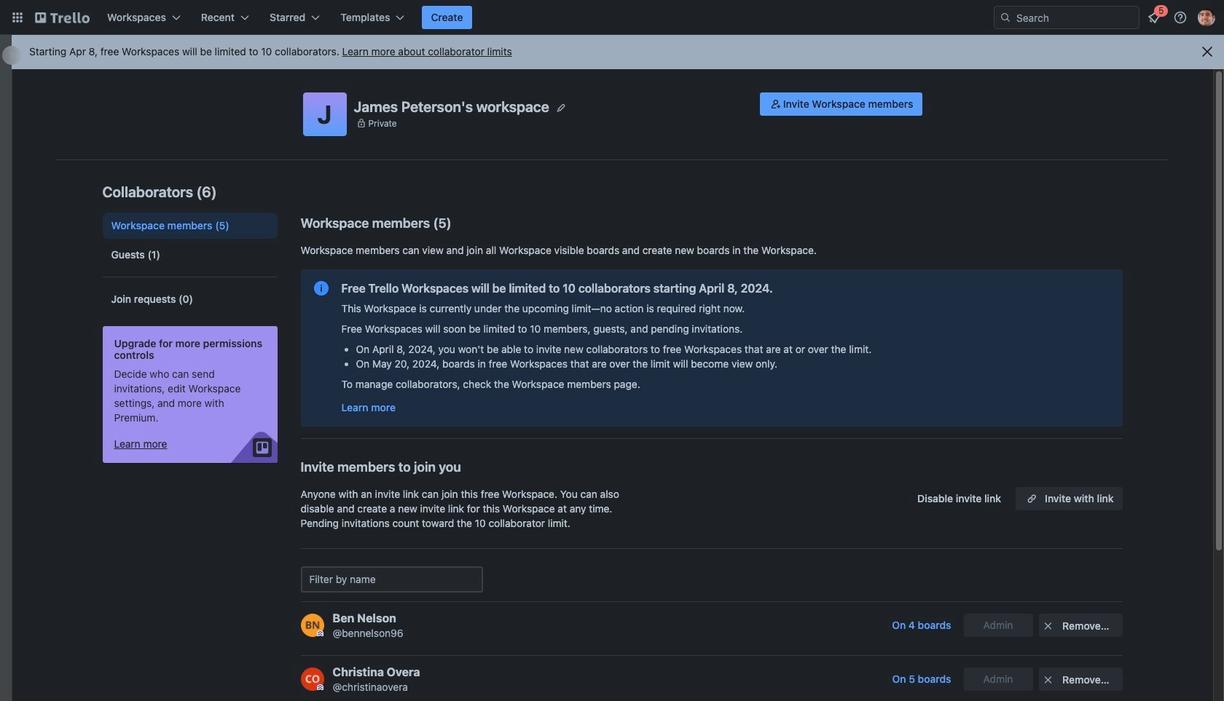 Task type: locate. For each thing, give the bounding box(es) containing it.
search image
[[1000, 12, 1011, 23]]

0 vertical spatial sm image
[[769, 97, 783, 111]]

Search field
[[1011, 7, 1139, 28]]

2 this member is an admin of this workspace. image from the top
[[317, 685, 323, 692]]

sm image
[[769, 97, 783, 111], [1041, 619, 1056, 634], [1041, 673, 1056, 688]]

this member is an admin of this workspace. image
[[317, 631, 323, 638], [317, 685, 323, 692]]

primary element
[[0, 0, 1224, 35]]

1 vertical spatial this member is an admin of this workspace. image
[[317, 685, 323, 692]]

1 this member is an admin of this workspace. image from the top
[[317, 631, 323, 638]]

5 notifications image
[[1146, 9, 1163, 26]]

open information menu image
[[1173, 10, 1188, 25]]

0 vertical spatial this member is an admin of this workspace. image
[[317, 631, 323, 638]]



Task type: vqa. For each thing, say whether or not it's contained in the screenshot.
'SOME' to the right
no



Task type: describe. For each thing, give the bounding box(es) containing it.
Filter by name text field
[[301, 567, 483, 593]]

this member is an admin of this workspace. image for middle sm image
[[317, 631, 323, 638]]

this member is an admin of this workspace. image for bottom sm image
[[317, 685, 323, 692]]

back to home image
[[35, 6, 90, 29]]

1 vertical spatial sm image
[[1041, 619, 1056, 634]]

2 vertical spatial sm image
[[1041, 673, 1056, 688]]

james peterson (jamespeterson93) image
[[1198, 9, 1215, 26]]



